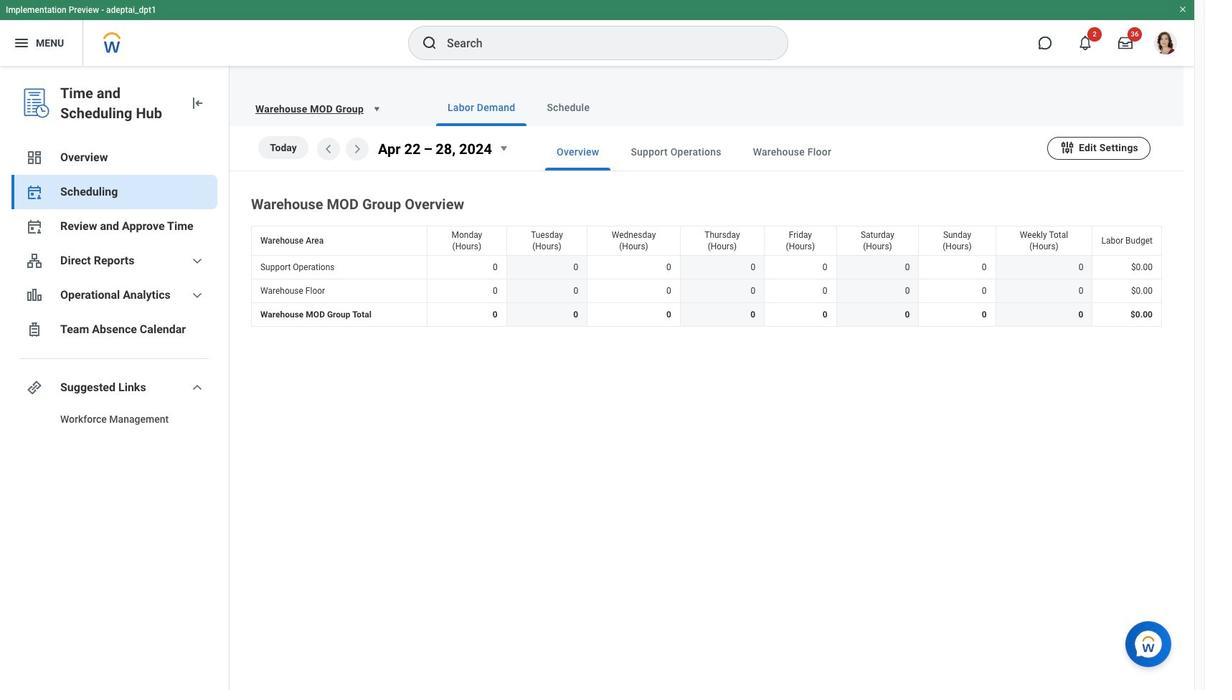 Task type: locate. For each thing, give the bounding box(es) containing it.
2 calendar user solid image from the top
[[26, 218, 43, 235]]

close environment banner image
[[1178, 5, 1187, 14]]

0 vertical spatial tab list
[[407, 89, 1166, 126]]

0 vertical spatial calendar user solid image
[[26, 184, 43, 201]]

chevron left small image
[[320, 141, 337, 158]]

calendar user solid image down dashboard icon
[[26, 184, 43, 201]]

1 vertical spatial calendar user solid image
[[26, 218, 43, 235]]

tab panel
[[230, 126, 1183, 330]]

calendar user solid image
[[26, 184, 43, 201], [26, 218, 43, 235]]

calendar user solid image up view team image
[[26, 218, 43, 235]]

1 calendar user solid image from the top
[[26, 184, 43, 201]]

Search Workday  search field
[[447, 27, 758, 59]]

view team image
[[26, 252, 43, 270]]

time and scheduling hub element
[[60, 83, 177, 123]]

inbox large image
[[1118, 36, 1133, 50]]

tab list
[[407, 89, 1166, 126], [516, 133, 1047, 171]]

1 vertical spatial tab list
[[516, 133, 1047, 171]]

banner
[[0, 0, 1194, 66]]

configure image
[[1059, 140, 1075, 155]]



Task type: vqa. For each thing, say whether or not it's contained in the screenshot.
"Scheduled vs. Actuals"
no



Task type: describe. For each thing, give the bounding box(es) containing it.
profile logan mcneil image
[[1154, 32, 1177, 57]]

justify image
[[13, 34, 30, 52]]

task timeoff image
[[26, 321, 43, 339]]

chevron down small image
[[189, 379, 206, 397]]

chevron right small image
[[349, 141, 366, 158]]

caret down small image
[[369, 102, 384, 116]]

link image
[[26, 379, 43, 397]]

notifications large image
[[1078, 36, 1092, 50]]

transformation import image
[[189, 95, 206, 112]]

chart image
[[26, 287, 43, 304]]

navigation pane region
[[0, 66, 230, 691]]

caret down small image
[[495, 140, 512, 157]]

dashboard image
[[26, 149, 43, 166]]

search image
[[421, 34, 438, 52]]



